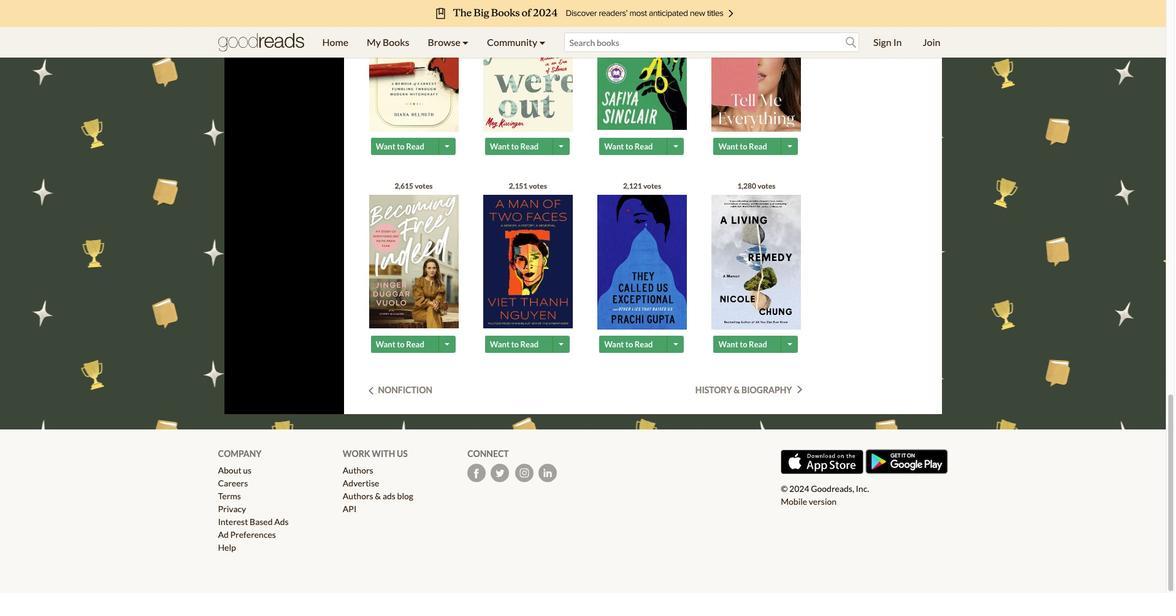Task type: describe. For each thing, give the bounding box(es) containing it.
connect
[[468, 449, 509, 459]]

Search books text field
[[564, 33, 860, 52]]

menu containing home
[[313, 27, 555, 58]]

blog
[[397, 491, 413, 502]]

version
[[809, 497, 837, 507]]

1,280
[[738, 181, 756, 191]]

ad
[[218, 530, 229, 540]]

history & biography
[[696, 385, 792, 395]]

1 authors from the top
[[343, 465, 373, 476]]

help
[[218, 543, 236, 553]]

mobile
[[781, 497, 807, 507]]

books
[[383, 36, 410, 48]]

1 horizontal spatial us
[[397, 449, 408, 459]]

authors advertise authors & ads blog api
[[343, 465, 413, 515]]

privacy
[[218, 504, 246, 515]]

nonfiction link
[[368, 385, 433, 395]]

a man of two faces by viet thanh nguyen image
[[483, 195, 573, 329]]

nonfiction
[[378, 385, 433, 395]]

they called us exceptional by prachi   gupta image
[[598, 195, 687, 331]]

advertise
[[343, 478, 379, 489]]

history
[[696, 385, 732, 395]]

0 vertical spatial &
[[734, 385, 740, 395]]

2 authors from the top
[[343, 491, 373, 502]]

votes for 1,280 votes
[[758, 181, 776, 191]]

the most anticipated books of 2024 image
[[92, 0, 1074, 27]]

while you were out by meg kissinger image
[[483, 0, 573, 132]]

▾ for community ▾
[[539, 36, 546, 48]]

ad preferences link
[[218, 530, 276, 540]]

how to say babylon by safiya sinclair image
[[598, 0, 687, 130]]

careers link
[[218, 478, 248, 489]]

votes for 2,151 votes
[[529, 181, 547, 191]]

history & biography link
[[696, 385, 802, 395]]

goodreads on instagram image
[[516, 464, 534, 483]]

2,151
[[509, 181, 528, 191]]

2,615
[[395, 181, 413, 191]]

inc.
[[856, 484, 869, 494]]

my books
[[367, 36, 410, 48]]

the witching year by diana helmuth image
[[369, 0, 459, 134]]

home link
[[313, 27, 358, 58]]

Search for books to add to your shelves search field
[[564, 33, 860, 52]]

my books link
[[358, 27, 419, 58]]

work with us
[[343, 449, 408, 459]]

in
[[894, 36, 902, 48]]

interest
[[218, 517, 248, 527]]



Task type: vqa. For each thing, say whether or not it's contained in the screenshot.
Advertise
yes



Task type: locate. For each thing, give the bounding box(es) containing it.
us right about
[[243, 465, 252, 476]]

votes right 2,151
[[529, 181, 547, 191]]

0 vertical spatial us
[[397, 449, 408, 459]]

browse ▾
[[428, 36, 469, 48]]

© 2024 goodreads, inc. mobile version
[[781, 484, 869, 507]]

with
[[372, 449, 395, 459]]

1 votes from the left
[[415, 181, 433, 191]]

join link
[[914, 27, 950, 58]]

us right with
[[397, 449, 408, 459]]

about us link
[[218, 465, 252, 476]]

1 vertical spatial authors
[[343, 491, 373, 502]]

0 horizontal spatial &
[[375, 491, 381, 502]]

& left ads
[[375, 491, 381, 502]]

2024
[[790, 484, 810, 494]]

api link
[[343, 504, 357, 515]]

▾ for browse ▾
[[463, 36, 469, 48]]

community ▾ button
[[478, 27, 555, 58]]

authors
[[343, 465, 373, 476], [343, 491, 373, 502]]

▾
[[463, 36, 469, 48], [539, 36, 546, 48]]

1,280 votes
[[738, 181, 776, 191]]

1 vertical spatial &
[[375, 491, 381, 502]]

browse ▾ button
[[419, 27, 478, 58]]

browse
[[428, 36, 461, 48]]

preferences
[[230, 530, 276, 540]]

1 horizontal spatial ▾
[[539, 36, 546, 48]]

interest based ads link
[[218, 517, 289, 527]]

votes for 2,121 votes
[[644, 181, 662, 191]]

2,615 votes
[[395, 181, 433, 191]]

ads
[[274, 517, 289, 527]]

▾ right community
[[539, 36, 546, 48]]

authors link
[[343, 465, 373, 476]]

votes right 2,615
[[415, 181, 433, 191]]

©
[[781, 484, 788, 494]]

▾ right browse
[[463, 36, 469, 48]]

goodreads on twitter image
[[491, 464, 509, 483]]

community ▾
[[487, 36, 546, 48]]

api
[[343, 504, 357, 515]]

1 ▾ from the left
[[463, 36, 469, 48]]

0 vertical spatial authors
[[343, 465, 373, 476]]

2,121
[[623, 181, 642, 191]]

2 votes from the left
[[529, 181, 547, 191]]

2,151 votes
[[509, 181, 547, 191]]

2 ▾ from the left
[[539, 36, 546, 48]]

sign in link
[[864, 27, 911, 58]]

about
[[218, 465, 242, 476]]

authors up advertise
[[343, 465, 373, 476]]

want to read button
[[371, 138, 440, 155], [485, 138, 555, 155], [599, 138, 669, 155], [714, 138, 783, 155], [371, 336, 440, 353], [485, 336, 555, 353], [599, 336, 669, 353], [714, 336, 783, 353]]

4 votes from the left
[[758, 181, 776, 191]]

us
[[397, 449, 408, 459], [243, 465, 252, 476]]

votes right 1,280
[[758, 181, 776, 191]]

biography
[[742, 385, 792, 395]]

want to read
[[376, 141, 424, 151], [490, 141, 539, 151], [604, 141, 653, 151], [719, 141, 767, 151], [376, 340, 424, 349], [490, 340, 539, 349], [604, 340, 653, 349], [719, 340, 767, 349]]

advertise link
[[343, 478, 379, 489]]

sign in
[[874, 36, 902, 48]]

community
[[487, 36, 538, 48]]

sign
[[874, 36, 892, 48]]

goodreads on linkedin image
[[539, 464, 557, 483]]

goodreads,
[[811, 484, 855, 494]]

tell me everything by minka kelly image
[[712, 0, 802, 133]]

& right history
[[734, 385, 740, 395]]

help link
[[218, 543, 236, 553]]

to
[[397, 141, 405, 151], [511, 141, 519, 151], [626, 141, 633, 151], [740, 141, 748, 151], [397, 340, 405, 349], [511, 340, 519, 349], [626, 340, 633, 349], [740, 340, 748, 349]]

mobile version link
[[781, 497, 837, 507]]

terms link
[[218, 491, 241, 502]]

based
[[250, 517, 273, 527]]

authors & ads blog link
[[343, 491, 413, 502]]

votes right 2,121
[[644, 181, 662, 191]]

privacy link
[[218, 504, 246, 515]]

terms
[[218, 491, 241, 502]]

1 vertical spatial us
[[243, 465, 252, 476]]

menu
[[313, 27, 555, 58]]

about us careers terms privacy interest based ads ad preferences help
[[218, 465, 289, 553]]

authors down advertise
[[343, 491, 373, 502]]

0 horizontal spatial us
[[243, 465, 252, 476]]

home
[[322, 36, 348, 48]]

0 horizontal spatial ▾
[[463, 36, 469, 48]]

1 horizontal spatial &
[[734, 385, 740, 395]]

a living remedy by nicole chung image
[[712, 195, 802, 330]]

becoming free indeed by jinger duggar vuolo image
[[369, 195, 459, 329]]

my
[[367, 36, 381, 48]]

ads
[[383, 491, 396, 502]]

&
[[734, 385, 740, 395], [375, 491, 381, 502]]

careers
[[218, 478, 248, 489]]

& inside authors advertise authors & ads blog api
[[375, 491, 381, 502]]

work
[[343, 449, 370, 459]]

read
[[406, 141, 424, 151], [521, 141, 539, 151], [635, 141, 653, 151], [749, 141, 767, 151], [406, 340, 424, 349], [521, 340, 539, 349], [635, 340, 653, 349], [749, 340, 767, 349]]

us inside about us careers terms privacy interest based ads ad preferences help
[[243, 465, 252, 476]]

join
[[923, 36, 941, 48]]

download app for android image
[[865, 449, 948, 475]]

2,121 votes
[[623, 181, 662, 191]]

3 votes from the left
[[644, 181, 662, 191]]

download app for ios image
[[781, 450, 864, 475]]

votes
[[415, 181, 433, 191], [529, 181, 547, 191], [644, 181, 662, 191], [758, 181, 776, 191]]

votes for 2,615 votes
[[415, 181, 433, 191]]

company
[[218, 449, 262, 459]]

goodreads on facebook image
[[468, 464, 486, 483]]

want
[[376, 141, 396, 151], [490, 141, 510, 151], [604, 141, 624, 151], [719, 141, 738, 151], [376, 340, 396, 349], [490, 340, 510, 349], [604, 340, 624, 349], [719, 340, 738, 349]]



